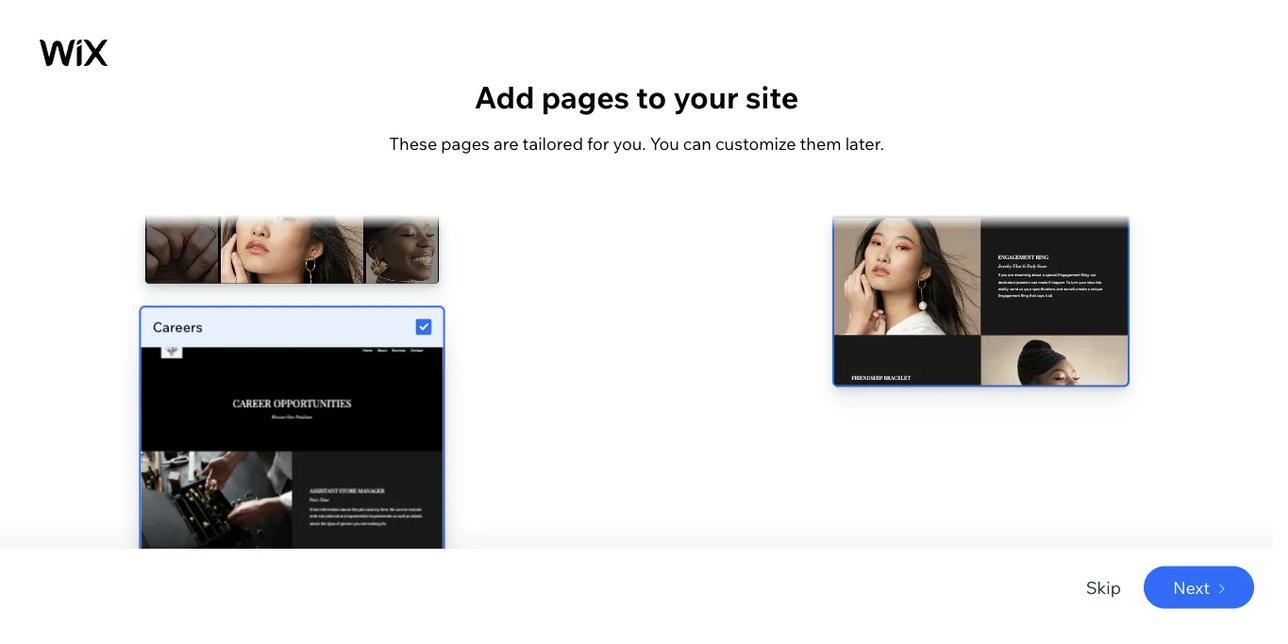 Task type: describe. For each thing, give the bounding box(es) containing it.
pages for are
[[441, 133, 490, 154]]

add pages to your site
[[475, 77, 799, 116]]

careers
[[153, 320, 203, 337]]

these
[[389, 133, 437, 154]]

pages for to
[[542, 77, 630, 116]]

are
[[494, 133, 519, 154]]

later.
[[846, 133, 884, 154]]

tailored
[[523, 133, 583, 154]]

you
[[650, 133, 680, 154]]

you.
[[613, 133, 646, 154]]

these pages are tailored for you. you can customize them later.
[[389, 133, 884, 154]]

them
[[800, 133, 842, 154]]

1 vertical spatial your
[[534, 255, 599, 294]]

for
[[587, 133, 609, 154]]

design...
[[767, 255, 889, 294]]

homepage
[[606, 255, 760, 294]]

preparing your homepage design...
[[384, 255, 889, 294]]

0 vertical spatial your
[[674, 77, 739, 116]]



Task type: locate. For each thing, give the bounding box(es) containing it.
1 horizontal spatial your
[[674, 77, 739, 116]]

0 horizontal spatial your
[[534, 255, 599, 294]]

1 horizontal spatial pages
[[542, 77, 630, 116]]

pages up 'for'
[[542, 77, 630, 116]]

0 vertical spatial pages
[[542, 77, 630, 116]]

customize
[[716, 133, 796, 154]]

next
[[1173, 577, 1210, 599]]

home
[[71, 55, 109, 72]]

skip
[[1086, 578, 1122, 599]]

your
[[674, 77, 739, 116], [534, 255, 599, 294]]

add
[[475, 77, 535, 116]]

pages
[[542, 77, 630, 116], [441, 133, 490, 154]]

preparing
[[384, 255, 527, 294]]

pages left 'are'
[[441, 133, 490, 154]]

to
[[636, 77, 667, 116]]

can
[[683, 133, 712, 154]]

1 vertical spatial pages
[[441, 133, 490, 154]]

0 horizontal spatial pages
[[441, 133, 490, 154]]

site
[[746, 77, 799, 116]]



Task type: vqa. For each thing, say whether or not it's contained in the screenshot.
your
yes



